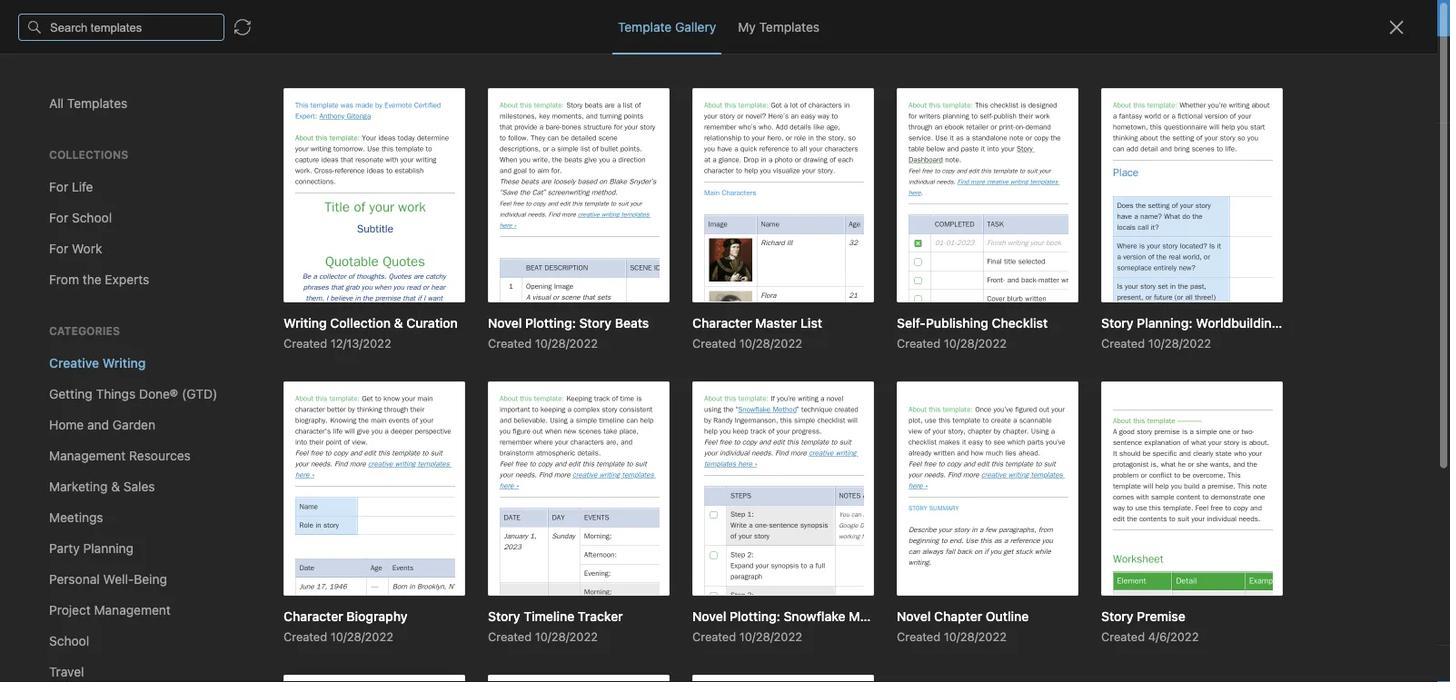 Task type: locate. For each thing, give the bounding box(es) containing it.
minutes inside button
[[272, 198, 313, 210]]

few up now
[[251, 418, 269, 431]]

if
[[361, 307, 369, 322]]

1 horizontal spatial well?
[[485, 378, 514, 393]]

devices.
[[848, 10, 896, 25]]

Search text field
[[24, 53, 194, 85]]

went
[[276, 378, 304, 393]]

one
[[272, 307, 294, 322]]

1 horizontal spatial project
[[340, 378, 382, 393]]

0 horizontal spatial what
[[242, 378, 273, 393]]

ago
[[316, 198, 335, 210], [316, 309, 335, 322], [316, 418, 335, 431], [295, 510, 314, 523], [295, 634, 314, 647]]

2 vertical spatial all
[[242, 307, 255, 322]]

you've
[[421, 269, 460, 284]]

for
[[341, 487, 360, 502]]

project up the i
[[340, 378, 382, 393]]

all up and
[[344, 269, 357, 284]]

ago inside button
[[316, 198, 335, 210]]

project3
[[438, 397, 488, 412]]

do now do soon for the future
[[242, 487, 421, 502]]

1 vertical spatial your
[[393, 288, 419, 303]]

all right "across" on the top
[[802, 10, 815, 25]]

1 vertical spatial 5 minutes ago
[[242, 634, 314, 647]]

0 horizontal spatial your
[[393, 288, 419, 303]]

the
[[360, 269, 379, 284], [364, 487, 383, 502]]

well?
[[308, 378, 337, 393], [485, 378, 514, 393]]

you're
[[373, 307, 409, 322]]

5
[[242, 510, 248, 523], [242, 634, 248, 647]]

0 vertical spatial 5 minutes ago
[[242, 510, 314, 523]]

shared
[[40, 335, 82, 350]]

home
[[40, 149, 75, 164]]

1 5 minutes ago from the top
[[242, 510, 314, 523]]

0 horizontal spatial project
[[242, 397, 283, 412]]

notebooks
[[41, 277, 105, 292]]

2023
[[711, 92, 742, 107]]

your
[[818, 10, 844, 25], [393, 288, 419, 303]]

2 do from the left
[[289, 487, 306, 502]]

well? right go
[[485, 378, 514, 393]]

shared with me
[[40, 335, 131, 350]]

a inside start (and finish) all the books you've been wanting to read and keep your ideas about them all in one place. tip: if you're reading a physical book, take pictu...
[[460, 307, 467, 322]]

ago inside button
[[295, 634, 314, 647]]

tasks
[[40, 237, 73, 252]]

well? up can
[[308, 378, 337, 393]]

do
[[242, 487, 258, 502], [289, 487, 306, 502]]

trash
[[40, 375, 72, 390]]

start (and finish) all the books you've been wanting to read and keep your ideas about them all in one place. tip: if you're reading a physical book, take pictu...
[[242, 269, 524, 341]]

your inside start (and finish) all the books you've been wanting to read and keep your ideas about them all in one place. tip: if you're reading a physical book, take pictu...
[[393, 288, 419, 303]]

a few minutes ago button
[[218, 124, 551, 233]]

0 vertical spatial all
[[802, 10, 815, 25]]

try evernote personal for free: sync across all your devices. cancel anytime.
[[535, 10, 993, 25]]

None search field
[[24, 53, 194, 85]]

a few minutes ago inside button
[[242, 198, 335, 210]]

a few minutes ago up (and
[[242, 198, 335, 210]]

ago inside what went well? project 1 what didn't go well? project 2 what can i improve on? project3 a few minutes ago
[[316, 418, 335, 431]]

tree
[[0, 143, 218, 582]]

your down books
[[393, 288, 419, 303]]

edited
[[607, 92, 644, 107]]

take
[[278, 326, 303, 341]]

all
[[802, 10, 815, 25], [344, 269, 357, 284], [242, 307, 255, 322]]

the up keep
[[360, 269, 379, 284]]

all left in
[[242, 307, 255, 322]]

shortcuts button
[[0, 172, 217, 201]]

what left went
[[242, 378, 273, 393]]

keep
[[361, 288, 390, 303]]

few
[[251, 198, 269, 210], [251, 309, 269, 322], [251, 418, 269, 431]]

0 vertical spatial your
[[818, 10, 844, 25]]

few up start
[[251, 198, 269, 210]]

5 minutes ago inside button
[[242, 634, 314, 647]]

1 horizontal spatial all
[[344, 269, 357, 284]]

in
[[258, 307, 268, 322]]

i
[[357, 397, 360, 412]]

1 vertical spatial a few minutes ago
[[242, 309, 335, 322]]

tree containing home
[[0, 143, 218, 582]]

notebooks link
[[0, 270, 217, 299]]

0 vertical spatial few
[[251, 198, 269, 210]]

first
[[642, 51, 667, 65]]

read
[[306, 288, 333, 303]]

new button
[[11, 95, 207, 128]]

few up book,
[[251, 309, 269, 322]]

minutes
[[272, 198, 313, 210], [272, 309, 313, 322], [272, 418, 313, 431], [252, 510, 292, 523], [252, 634, 292, 647]]

0 vertical spatial a few minutes ago
[[242, 198, 335, 210]]

a few minutes ago
[[242, 198, 335, 210], [242, 309, 335, 322]]

pictu...
[[306, 326, 347, 341]]

2 5 from the top
[[242, 634, 248, 647]]

1 vertical spatial the
[[364, 487, 383, 502]]

start
[[242, 269, 270, 284]]

the right for
[[364, 487, 383, 502]]

nov
[[666, 92, 689, 107]]

2
[[287, 397, 294, 412]]

what right 2
[[298, 397, 329, 412]]

do left now
[[242, 487, 258, 502]]

your left "devices."
[[818, 10, 844, 25]]

what right '1'
[[395, 378, 426, 393]]

a
[[242, 198, 248, 210], [460, 307, 467, 322], [242, 309, 248, 322], [242, 418, 248, 431]]

few inside a few minutes ago button
[[251, 198, 269, 210]]

0 vertical spatial the
[[360, 269, 379, 284]]

2 horizontal spatial all
[[802, 10, 815, 25]]

settings image
[[185, 15, 207, 36]]

improve
[[363, 397, 410, 412]]

only you
[[1277, 51, 1326, 65]]

do right now
[[289, 487, 306, 502]]

1 horizontal spatial your
[[818, 10, 844, 25]]

project left 2
[[242, 397, 283, 412]]

last
[[579, 92, 604, 107]]

2 5 minutes ago from the top
[[242, 634, 314, 647]]

5 minutes ago
[[242, 510, 314, 523], [242, 634, 314, 647]]

project
[[340, 378, 382, 393], [242, 397, 283, 412]]

across
[[760, 10, 798, 25]]

0 vertical spatial 5
[[242, 510, 248, 523]]

future
[[386, 487, 421, 502]]

free:
[[690, 10, 721, 25]]

0 horizontal spatial well?
[[308, 378, 337, 393]]

what
[[242, 378, 273, 393], [395, 378, 426, 393], [298, 397, 329, 412]]

2 vertical spatial few
[[251, 418, 269, 431]]

1 vertical spatial 5
[[242, 634, 248, 647]]

a few minutes ago up take
[[242, 309, 335, 322]]

1 horizontal spatial do
[[289, 487, 306, 502]]

you
[[1306, 51, 1326, 65]]

1 few from the top
[[251, 198, 269, 210]]

wanting
[[242, 288, 288, 303]]

1 vertical spatial few
[[251, 309, 269, 322]]

go
[[466, 378, 481, 393]]

1 a few minutes ago from the top
[[242, 198, 335, 210]]

3 few from the top
[[251, 418, 269, 431]]

0 horizontal spatial do
[[242, 487, 258, 502]]

new
[[40, 104, 66, 119]]

minutes inside button
[[252, 634, 292, 647]]



Task type: vqa. For each thing, say whether or not it's contained in the screenshot.
expand note icon
yes



Task type: describe. For each thing, give the bounding box(es) containing it.
2 a few minutes ago from the top
[[242, 309, 335, 322]]

them
[[494, 288, 524, 303]]

personal
[[615, 10, 667, 25]]

1 5 from the top
[[242, 510, 248, 523]]

soon
[[309, 487, 338, 502]]

now
[[262, 487, 286, 502]]

finish)
[[304, 269, 340, 284]]

5 inside button
[[242, 634, 248, 647]]

a inside button
[[242, 198, 248, 210]]

been
[[463, 269, 493, 284]]

reading
[[413, 307, 457, 322]]

sync
[[727, 10, 756, 25]]

and
[[336, 288, 358, 303]]

me
[[113, 335, 131, 350]]

share
[[1356, 50, 1391, 65]]

add tag image
[[606, 653, 628, 675]]

share button
[[1340, 44, 1407, 73]]

upgrade button
[[11, 599, 207, 635]]

about
[[457, 288, 491, 303]]

add a reminder image
[[575, 653, 597, 675]]

1 well? from the left
[[308, 378, 337, 393]]

ideas
[[423, 288, 454, 303]]

place.
[[297, 307, 333, 322]]

note window element
[[0, 0, 1450, 682]]

2 well? from the left
[[485, 378, 514, 393]]

physical
[[470, 307, 518, 322]]

(and
[[274, 269, 300, 284]]

try
[[535, 10, 554, 25]]

can
[[332, 397, 353, 412]]

first notebook button
[[620, 45, 730, 71]]

0 horizontal spatial all
[[242, 307, 255, 322]]

book,
[[242, 326, 275, 341]]

2 few from the top
[[251, 309, 269, 322]]

17,
[[692, 92, 708, 107]]

cancel
[[900, 10, 940, 25]]

only
[[1277, 51, 1303, 65]]

notes link
[[0, 201, 217, 230]]

a inside what went well? project 1 what didn't go well? project 2 what can i improve on? project3 a few minutes ago
[[242, 418, 248, 431]]

tasks button
[[0, 230, 217, 259]]

notes
[[40, 208, 75, 223]]

1 vertical spatial all
[[344, 269, 357, 284]]

shared with me link
[[0, 328, 217, 357]]

what went well? project 1 what didn't go well? project 2 what can i improve on? project3 a few minutes ago
[[242, 378, 514, 431]]

to
[[291, 288, 303, 303]]

0 vertical spatial project
[[340, 378, 382, 393]]

home link
[[0, 143, 218, 172]]

the inside start (and finish) all the books you've been wanting to read and keep your ideas about them all in one place. tip: if you're reading a physical book, take pictu...
[[360, 269, 379, 284]]

upgrade
[[94, 610, 148, 625]]

evernote
[[558, 10, 611, 25]]

2 horizontal spatial what
[[395, 378, 426, 393]]

expand note image
[[577, 47, 599, 69]]

notebook
[[670, 51, 724, 65]]

shortcuts
[[41, 179, 98, 194]]

anytime.
[[943, 10, 993, 25]]

first notebook
[[642, 51, 724, 65]]

last edited on nov 17, 2023
[[579, 92, 742, 107]]

1 do from the left
[[242, 487, 258, 502]]

trash link
[[0, 368, 217, 397]]

tip:
[[336, 307, 358, 322]]

for
[[670, 10, 687, 25]]

1
[[385, 378, 391, 393]]

5 minutes ago button
[[218, 560, 551, 669]]

1 vertical spatial project
[[242, 397, 283, 412]]

minutes inside what went well? project 1 what didn't go well? project 2 what can i improve on? project3 a few minutes ago
[[272, 418, 313, 431]]

Note Editor text field
[[0, 0, 1450, 682]]

books
[[383, 269, 418, 284]]

on
[[648, 92, 662, 107]]

1 horizontal spatial what
[[298, 397, 329, 412]]

didn't
[[429, 378, 463, 393]]

with
[[85, 335, 110, 350]]

on?
[[414, 397, 435, 412]]

few inside what went well? project 1 what didn't go well? project 2 what can i improve on? project3 a few minutes ago
[[251, 418, 269, 431]]



